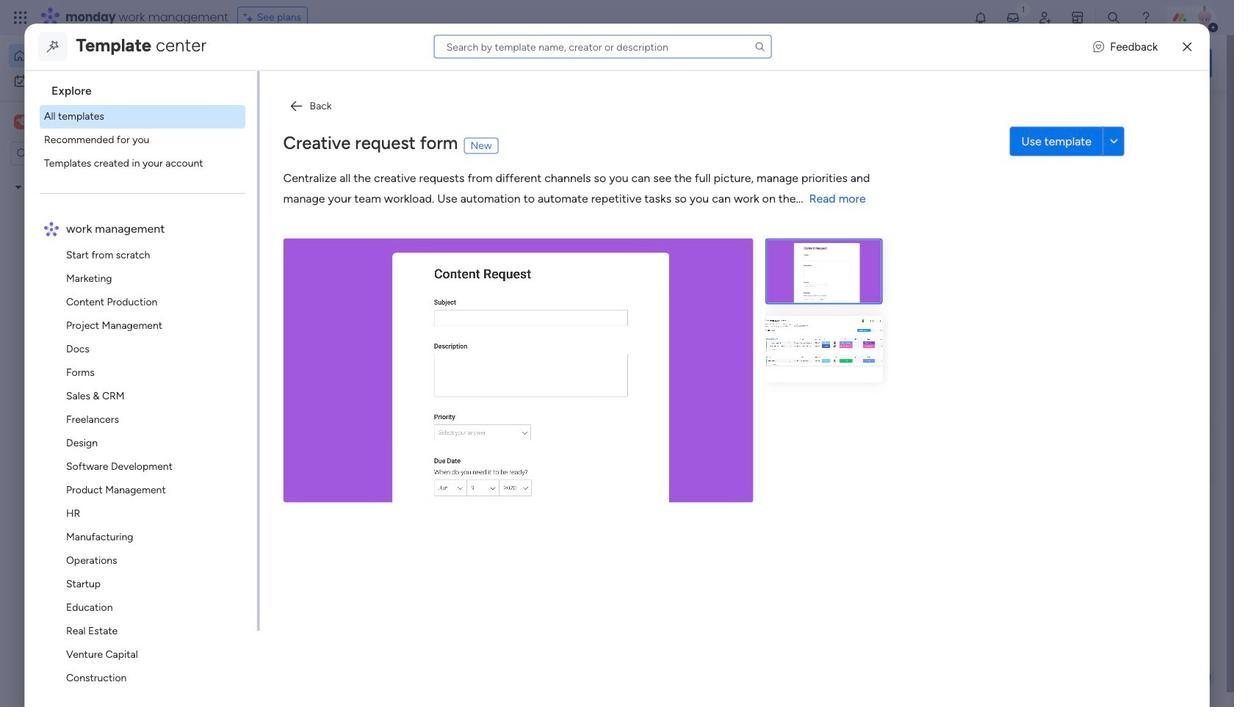 Task type: locate. For each thing, give the bounding box(es) containing it.
public board image
[[245, 268, 262, 284], [486, 268, 502, 284]]

list box
[[31, 71, 260, 708], [0, 172, 187, 398]]

public board image right add to favorites icon
[[486, 268, 502, 284]]

notifications image
[[974, 10, 989, 25]]

1 public board image from the left
[[245, 268, 262, 284]]

select product image
[[13, 10, 28, 25]]

workspace image
[[14, 114, 29, 130], [16, 114, 26, 130], [251, 596, 287, 631]]

caret down image
[[15, 182, 21, 192]]

0 horizontal spatial v2 user feedback image
[[1004, 55, 1015, 71]]

v2 user feedback image down update feed 'icon'
[[1004, 55, 1015, 71]]

None search field
[[434, 35, 772, 58]]

2 public board image from the left
[[486, 268, 502, 284]]

add to favorites image
[[676, 269, 691, 283]]

v2 user feedback image left v2 bolt switch icon
[[1094, 38, 1105, 55]]

public board image for add to favorites image
[[486, 268, 502, 284]]

close recently visited image
[[227, 120, 245, 137]]

1 element
[[375, 350, 393, 367], [375, 350, 393, 367]]

help center element
[[992, 422, 1213, 480]]

0 horizontal spatial public board image
[[245, 268, 262, 284]]

v2 user feedback image
[[1094, 38, 1105, 55], [1004, 55, 1015, 71]]

option
[[9, 44, 179, 68], [9, 69, 179, 93], [0, 174, 187, 177]]

1 horizontal spatial public board image
[[486, 268, 502, 284]]

1 image
[[1017, 1, 1030, 17]]

v2 bolt switch image
[[1119, 55, 1127, 71]]

public board image up component image
[[245, 268, 262, 284]]

getting started element
[[992, 351, 1213, 410]]

Search by template name, creator or description search field
[[434, 35, 772, 58]]

heading
[[39, 71, 257, 104]]



Task type: describe. For each thing, give the bounding box(es) containing it.
search image
[[755, 41, 766, 53]]

ruby anderson image
[[262, 401, 291, 430]]

0 vertical spatial option
[[9, 44, 179, 68]]

help image
[[1139, 10, 1154, 25]]

ruby anderson image
[[1194, 6, 1217, 29]]

1 horizontal spatial v2 user feedback image
[[1094, 38, 1105, 55]]

work management templates element
[[39, 243, 257, 708]]

workspace selection element
[[14, 113, 52, 131]]

quick search results list box
[[227, 137, 957, 332]]

monday marketplace image
[[1071, 10, 1086, 25]]

close image
[[1184, 41, 1192, 52]]

2 vertical spatial option
[[0, 174, 187, 177]]

invite members image
[[1039, 10, 1053, 25]]

see plans image
[[244, 10, 257, 26]]

explore element
[[39, 104, 257, 175]]

component image
[[245, 291, 259, 305]]

Search in workspace field
[[31, 145, 123, 162]]

update feed image
[[1006, 10, 1021, 25]]

templates image image
[[1005, 111, 1199, 212]]

1 vertical spatial option
[[9, 69, 179, 93]]

public board image for add to favorites icon
[[245, 268, 262, 284]]

add to favorites image
[[436, 269, 451, 283]]

search everything image
[[1107, 10, 1122, 25]]



Task type: vqa. For each thing, say whether or not it's contained in the screenshot.
2nd Public board icon
yes



